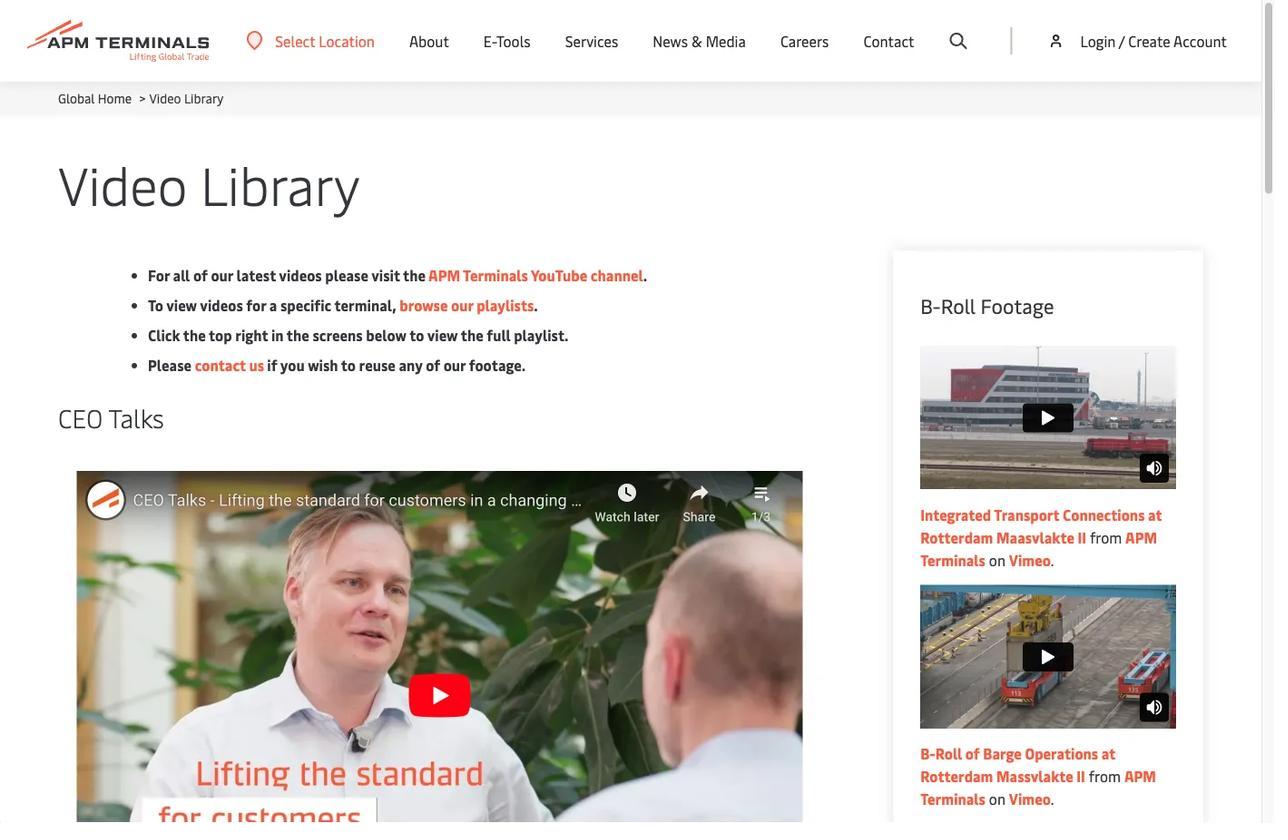 Task type: locate. For each thing, give the bounding box(es) containing it.
browse
[[400, 296, 448, 315]]

0 horizontal spatial view
[[166, 296, 197, 315]]

the right visit
[[403, 266, 426, 285]]

view down browse
[[427, 326, 458, 345]]

videos
[[279, 266, 322, 285], [200, 296, 243, 315]]

2 vertical spatial apm
[[1125, 767, 1157, 786]]

terminals down integrated
[[921, 550, 986, 570]]

at right connections
[[1149, 505, 1163, 524]]

at
[[1149, 505, 1163, 524], [1102, 744, 1116, 764]]

from down operations
[[1086, 767, 1125, 786]]

integrated transport connections at rotterdam maasvlakte ii link
[[921, 505, 1163, 547]]

our left latest
[[211, 266, 233, 285]]

. down apm terminals youtube channel link
[[534, 296, 538, 315]]

0 vertical spatial on vimeo .
[[986, 550, 1055, 570]]

2 apm terminals link from the top
[[921, 767, 1157, 809]]

1 rotterdam from the top
[[921, 528, 994, 547]]

about button
[[409, 0, 449, 82]]

you
[[280, 355, 305, 375]]

of left barge
[[966, 744, 980, 764]]

maasvlakte
[[997, 528, 1075, 547]]

2 horizontal spatial of
[[966, 744, 980, 764]]

account
[[1174, 31, 1228, 50]]

1 vimeo link from the top
[[1010, 550, 1051, 570]]

on vimeo . for operations
[[986, 790, 1055, 809]]

view right to
[[166, 296, 197, 315]]

apm terminals link down operations
[[921, 767, 1157, 809]]

on vimeo . down maasvlakte
[[986, 550, 1055, 570]]

1 vertical spatial on vimeo .
[[986, 790, 1055, 809]]

1 vertical spatial at
[[1102, 744, 1116, 764]]

1 vertical spatial ii
[[1077, 767, 1086, 786]]

the left top
[[183, 326, 206, 345]]

0 vertical spatial to
[[410, 326, 424, 345]]

ceo
[[58, 400, 103, 434]]

on
[[990, 550, 1006, 570], [990, 790, 1006, 809]]

of right all
[[193, 266, 208, 285]]

0 vertical spatial terminals
[[463, 266, 528, 285]]

0 vertical spatial ii
[[1078, 528, 1087, 547]]

2 vertical spatial of
[[966, 744, 980, 764]]

at right operations
[[1102, 744, 1116, 764]]

vimeo down massvlakte
[[1010, 790, 1051, 809]]

rotterdam
[[921, 528, 994, 547], [921, 767, 994, 786]]

1 horizontal spatial view
[[427, 326, 458, 345]]

for
[[148, 266, 170, 285]]

of
[[193, 266, 208, 285], [426, 355, 440, 375], [966, 744, 980, 764]]

1 vertical spatial apm terminals link
[[921, 767, 1157, 809]]

roll left barge
[[936, 744, 963, 764]]

on vimeo .
[[986, 550, 1055, 570], [986, 790, 1055, 809]]

integrated
[[921, 505, 992, 524]]

login / create account
[[1081, 31, 1228, 50]]

location
[[319, 31, 375, 50]]

create
[[1129, 31, 1171, 50]]

1 vertical spatial terminals
[[921, 550, 986, 570]]

services button
[[565, 0, 619, 82]]

careers
[[781, 31, 829, 51]]

b- left barge
[[921, 744, 936, 764]]

from down connections
[[1087, 528, 1126, 547]]

view
[[166, 296, 197, 315], [427, 326, 458, 345]]

1 vertical spatial on
[[990, 790, 1006, 809]]

2 rotterdam from the top
[[921, 767, 994, 786]]

b-
[[921, 292, 941, 319], [921, 744, 936, 764]]

vimeo down maasvlakte
[[1010, 550, 1051, 570]]

footage.
[[469, 355, 526, 375]]

apm
[[429, 266, 460, 285], [1126, 528, 1158, 547], [1125, 767, 1157, 786]]

footage
[[981, 292, 1055, 319]]

1 vertical spatial videos
[[200, 296, 243, 315]]

ii down operations
[[1077, 767, 1086, 786]]

0 vertical spatial of
[[193, 266, 208, 285]]

apm terminals for rotterdam
[[921, 528, 1158, 570]]

1 vertical spatial video
[[58, 148, 187, 219]]

rotterdam down barge
[[921, 767, 994, 786]]

our
[[211, 266, 233, 285], [451, 296, 474, 315], [444, 355, 466, 375]]

the right in
[[287, 326, 309, 345]]

visit
[[372, 266, 400, 285]]

us
[[249, 355, 264, 375]]

2 vimeo link from the top
[[1010, 790, 1051, 809]]

select location button
[[246, 31, 375, 51]]

terminals
[[463, 266, 528, 285], [921, 550, 986, 570], [921, 790, 986, 809]]

vimeo link
[[1010, 550, 1051, 570], [1010, 790, 1051, 809]]

0 vertical spatial view
[[166, 296, 197, 315]]

apm terminals link for rotterdam
[[921, 528, 1158, 570]]

on down maasvlakte
[[990, 550, 1006, 570]]

0 vertical spatial rotterdam
[[921, 528, 994, 547]]

to
[[148, 296, 163, 315]]

2 on from the top
[[990, 790, 1006, 809]]

b-roll footage
[[921, 292, 1055, 319]]

for
[[246, 296, 266, 315]]

0 vertical spatial on
[[990, 550, 1006, 570]]

0 horizontal spatial videos
[[200, 296, 243, 315]]

apm terminals down operations
[[921, 767, 1157, 809]]

to
[[410, 326, 424, 345], [341, 355, 356, 375]]

media
[[706, 31, 746, 51]]

to right below
[[410, 326, 424, 345]]

of inside "b-roll of barge operations at rotterdam massvlakte ii"
[[966, 744, 980, 764]]

library
[[184, 89, 224, 107], [201, 148, 360, 219]]

vimeo link down maasvlakte
[[1010, 550, 1051, 570]]

terminals down barge
[[921, 790, 986, 809]]

.
[[644, 266, 648, 285], [534, 296, 538, 315], [1051, 550, 1055, 570], [1051, 790, 1055, 809]]

0 vertical spatial library
[[184, 89, 224, 107]]

right
[[235, 326, 268, 345]]

apm terminals down transport
[[921, 528, 1158, 570]]

1 vertical spatial library
[[201, 148, 360, 219]]

contact us link
[[195, 355, 264, 375]]

2 vertical spatial terminals
[[921, 790, 986, 809]]

b- inside "b-roll of barge operations at rotterdam massvlakte ii"
[[921, 744, 936, 764]]

2 on vimeo . from the top
[[986, 790, 1055, 809]]

0 vertical spatial apm terminals link
[[921, 528, 1158, 570]]

playlist.
[[514, 326, 569, 345]]

video right >
[[149, 89, 181, 107]]

on vimeo . down massvlakte
[[986, 790, 1055, 809]]

terminals up playlists
[[463, 266, 528, 285]]

roll inside "b-roll of barge operations at rotterdam massvlakte ii"
[[936, 744, 963, 764]]

0 vertical spatial videos
[[279, 266, 322, 285]]

1 vertical spatial vimeo link
[[1010, 790, 1051, 809]]

1 on vimeo . from the top
[[986, 550, 1055, 570]]

0 vertical spatial at
[[1149, 505, 1163, 524]]

video down home
[[58, 148, 187, 219]]

apm terminals for operations
[[921, 767, 1157, 809]]

to right wish
[[341, 355, 356, 375]]

1 vertical spatial apm terminals
[[921, 767, 1157, 809]]

1 apm terminals from the top
[[921, 528, 1158, 570]]

full
[[487, 326, 511, 345]]

login / create account link
[[1047, 0, 1228, 82]]

tools
[[497, 31, 531, 51]]

on for operations
[[990, 790, 1006, 809]]

browse our playlists link
[[400, 296, 534, 315]]

1 b- from the top
[[921, 292, 941, 319]]

on for rotterdam
[[990, 550, 1006, 570]]

the
[[403, 266, 426, 285], [183, 326, 206, 345], [287, 326, 309, 345], [461, 326, 484, 345]]

videos up top
[[200, 296, 243, 315]]

vimeo link down massvlakte
[[1010, 790, 1051, 809]]

our right browse
[[451, 296, 474, 315]]

news & media
[[653, 31, 746, 51]]

1 vertical spatial vimeo
[[1010, 790, 1051, 809]]

click the top right in the screens below to view the full playlist.
[[148, 326, 569, 345]]

news
[[653, 31, 688, 51]]

from for maasvlakte
[[1087, 528, 1126, 547]]

1 apm terminals link from the top
[[921, 528, 1158, 570]]

apm for b-roll of barge operations at rotterdam massvlakte ii
[[1125, 767, 1157, 786]]

e-
[[484, 31, 497, 51]]

0 vertical spatial apm terminals
[[921, 528, 1158, 570]]

on down "b-roll of barge operations at rotterdam massvlakte ii"
[[990, 790, 1006, 809]]

please contact us if you wish to reuse any of our footage.
[[148, 355, 526, 375]]

0 vertical spatial vimeo link
[[1010, 550, 1051, 570]]

1 horizontal spatial to
[[410, 326, 424, 345]]

of right any
[[426, 355, 440, 375]]

b- left footage
[[921, 292, 941, 319]]

apm terminals link down transport
[[921, 528, 1158, 570]]

0 vertical spatial from
[[1087, 528, 1126, 547]]

roll left footage
[[941, 292, 976, 319]]

our left footage.
[[444, 355, 466, 375]]

1 vimeo from the top
[[1010, 550, 1051, 570]]

1 vertical spatial roll
[[936, 744, 963, 764]]

ii down connections
[[1078, 528, 1087, 547]]

click
[[148, 326, 180, 345]]

rotterdam down integrated
[[921, 528, 994, 547]]

0 vertical spatial b-
[[921, 292, 941, 319]]

about
[[409, 31, 449, 51]]

from
[[1087, 528, 1126, 547], [1086, 767, 1125, 786]]

vimeo
[[1010, 550, 1051, 570], [1010, 790, 1051, 809]]

b- for b-roll footage
[[921, 292, 941, 319]]

videos up specific
[[279, 266, 322, 285]]

apm terminals link
[[921, 528, 1158, 570], [921, 767, 1157, 809]]

on vimeo . for rotterdam
[[986, 550, 1055, 570]]

2 b- from the top
[[921, 744, 936, 764]]

transport
[[995, 505, 1060, 524]]

2 vimeo from the top
[[1010, 790, 1051, 809]]

1 vertical spatial apm
[[1126, 528, 1158, 547]]

1 vertical spatial b-
[[921, 744, 936, 764]]

1 horizontal spatial at
[[1149, 505, 1163, 524]]

b-roll of barge operations at rotterdam massvlakte ii link
[[921, 744, 1116, 786]]

vimeo for operations
[[1010, 790, 1051, 809]]

1 vertical spatial of
[[426, 355, 440, 375]]

1 vertical spatial rotterdam
[[921, 767, 994, 786]]

contact
[[195, 355, 246, 375]]

0 vertical spatial vimeo
[[1010, 550, 1051, 570]]

0 horizontal spatial at
[[1102, 744, 1116, 764]]

roll
[[941, 292, 976, 319], [936, 744, 963, 764]]

1 horizontal spatial of
[[426, 355, 440, 375]]

for all of our latest videos please visit the apm terminals youtube channel .
[[148, 266, 648, 285]]

contact
[[864, 31, 915, 51]]

1 vertical spatial from
[[1086, 767, 1125, 786]]

2 apm terminals from the top
[[921, 767, 1157, 809]]

0 vertical spatial roll
[[941, 292, 976, 319]]

video
[[149, 89, 181, 107], [58, 148, 187, 219]]

at inside integrated transport connections at rotterdam maasvlakte ii
[[1149, 505, 1163, 524]]

0 vertical spatial apm
[[429, 266, 460, 285]]

rotterdam inside "b-roll of barge operations at rotterdam massvlakte ii"
[[921, 767, 994, 786]]

contact button
[[864, 0, 915, 82]]

to view videos for a specific terminal, browse our playlists .
[[148, 296, 538, 315]]

apm terminals link for operations
[[921, 767, 1157, 809]]

2 vertical spatial our
[[444, 355, 466, 375]]

1 on from the top
[[990, 550, 1006, 570]]

. right youtube
[[644, 266, 648, 285]]

0 horizontal spatial of
[[193, 266, 208, 285]]

roll for of
[[936, 744, 963, 764]]

0 horizontal spatial to
[[341, 355, 356, 375]]



Task type: vqa. For each thing, say whether or not it's contained in the screenshot.
the topmost "tech"
no



Task type: describe. For each thing, give the bounding box(es) containing it.
a
[[270, 296, 277, 315]]

global home > video library
[[58, 89, 224, 107]]

latest
[[237, 266, 276, 285]]

careers button
[[781, 0, 829, 82]]

apm for integrated transport connections at rotterdam maasvlakte ii
[[1126, 528, 1158, 547]]

please
[[148, 355, 192, 375]]

reuse
[[359, 355, 396, 375]]

barge
[[984, 744, 1022, 764]]

terminal,
[[335, 296, 396, 315]]

vimeo for rotterdam
[[1010, 550, 1051, 570]]

channel
[[591, 266, 644, 285]]

top
[[209, 326, 232, 345]]

1 vertical spatial view
[[427, 326, 458, 345]]

select location
[[275, 31, 375, 50]]

from for at
[[1086, 767, 1125, 786]]

global home link
[[58, 89, 132, 107]]

massvlakte
[[997, 767, 1074, 786]]

connections
[[1063, 505, 1145, 524]]

terminals for b-
[[921, 790, 986, 809]]

integrated transport connections at rotterdam maasvlakte ii
[[921, 505, 1163, 547]]

playlists
[[477, 296, 534, 315]]

in
[[271, 326, 284, 345]]

wish
[[308, 355, 338, 375]]

1 vertical spatial to
[[341, 355, 356, 375]]

any
[[399, 355, 423, 375]]

&
[[692, 31, 703, 51]]

screens
[[313, 326, 363, 345]]

apm terminals youtube channel link
[[429, 266, 644, 285]]

0 vertical spatial video
[[149, 89, 181, 107]]

ii inside integrated transport connections at rotterdam maasvlakte ii
[[1078, 528, 1087, 547]]

. down massvlakte
[[1051, 790, 1055, 809]]

at inside "b-roll of barge operations at rotterdam massvlakte ii"
[[1102, 744, 1116, 764]]

1 vertical spatial our
[[451, 296, 474, 315]]

rotterdam inside integrated transport connections at rotterdam maasvlakte ii
[[921, 528, 994, 547]]

the left full
[[461, 326, 484, 345]]

e-tools
[[484, 31, 531, 51]]

specific
[[281, 296, 332, 315]]

news & media button
[[653, 0, 746, 82]]

talks
[[108, 400, 164, 434]]

below
[[366, 326, 407, 345]]

home
[[98, 89, 132, 107]]

if
[[267, 355, 277, 375]]

services
[[565, 31, 619, 51]]

terminals for integrated
[[921, 550, 986, 570]]

/
[[1119, 31, 1125, 50]]

video library
[[58, 148, 360, 219]]

b-roll of barge operations at rotterdam massvlakte ii
[[921, 744, 1116, 786]]

1 horizontal spatial videos
[[279, 266, 322, 285]]

e-tools button
[[484, 0, 531, 82]]

login
[[1081, 31, 1116, 50]]

global
[[58, 89, 95, 107]]

>
[[139, 89, 146, 107]]

of for for
[[193, 266, 208, 285]]

operations
[[1026, 744, 1099, 764]]

ceo talks
[[58, 400, 164, 434]]

0 vertical spatial our
[[211, 266, 233, 285]]

b- for b-roll of barge operations at rotterdam massvlakte ii
[[921, 744, 936, 764]]

vimeo link for operations
[[1010, 790, 1051, 809]]

select
[[275, 31, 315, 50]]

of for b-
[[966, 744, 980, 764]]

please
[[325, 266, 369, 285]]

. down maasvlakte
[[1051, 550, 1055, 570]]

all
[[173, 266, 190, 285]]

roll for footage
[[941, 292, 976, 319]]

youtube
[[531, 266, 588, 285]]

vimeo link for rotterdam
[[1010, 550, 1051, 570]]

ii inside "b-roll of barge operations at rotterdam massvlakte ii"
[[1077, 767, 1086, 786]]



